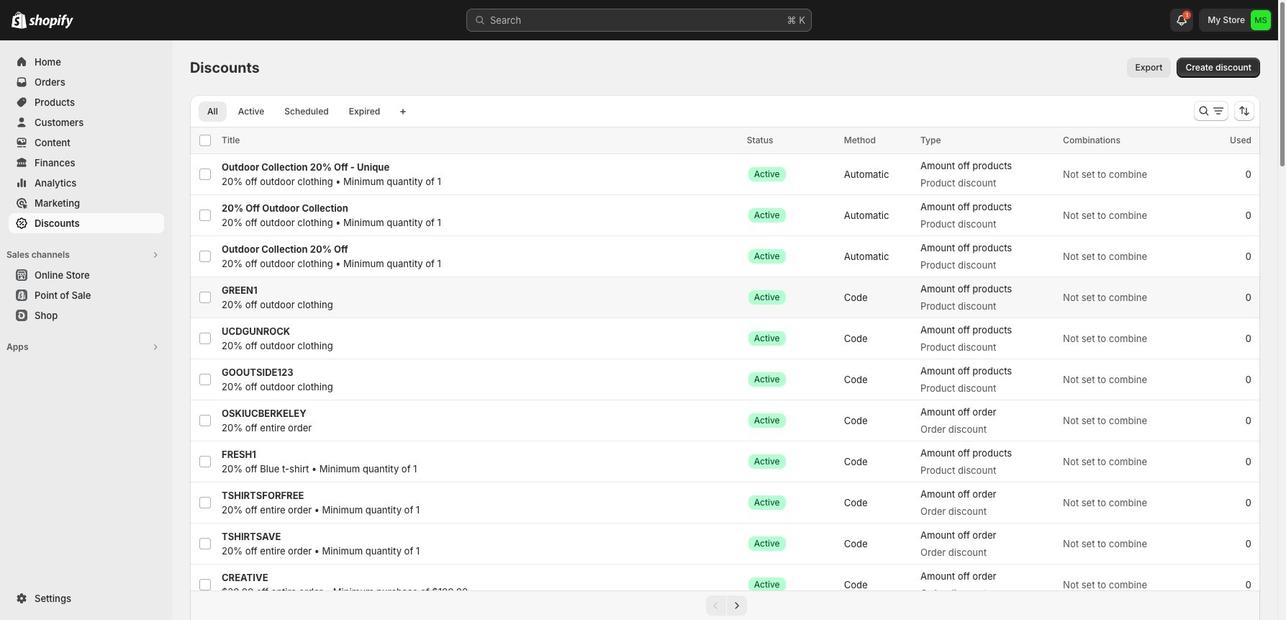 Task type: describe. For each thing, give the bounding box(es) containing it.
shopify image
[[29, 14, 73, 29]]

shopify image
[[12, 12, 27, 29]]



Task type: vqa. For each thing, say whether or not it's contained in the screenshot.
the Empty search results image
no



Task type: locate. For each thing, give the bounding box(es) containing it.
pagination element
[[190, 590, 1261, 620]]

my store image
[[1252, 10, 1272, 30]]

tab list
[[196, 101, 392, 122]]



